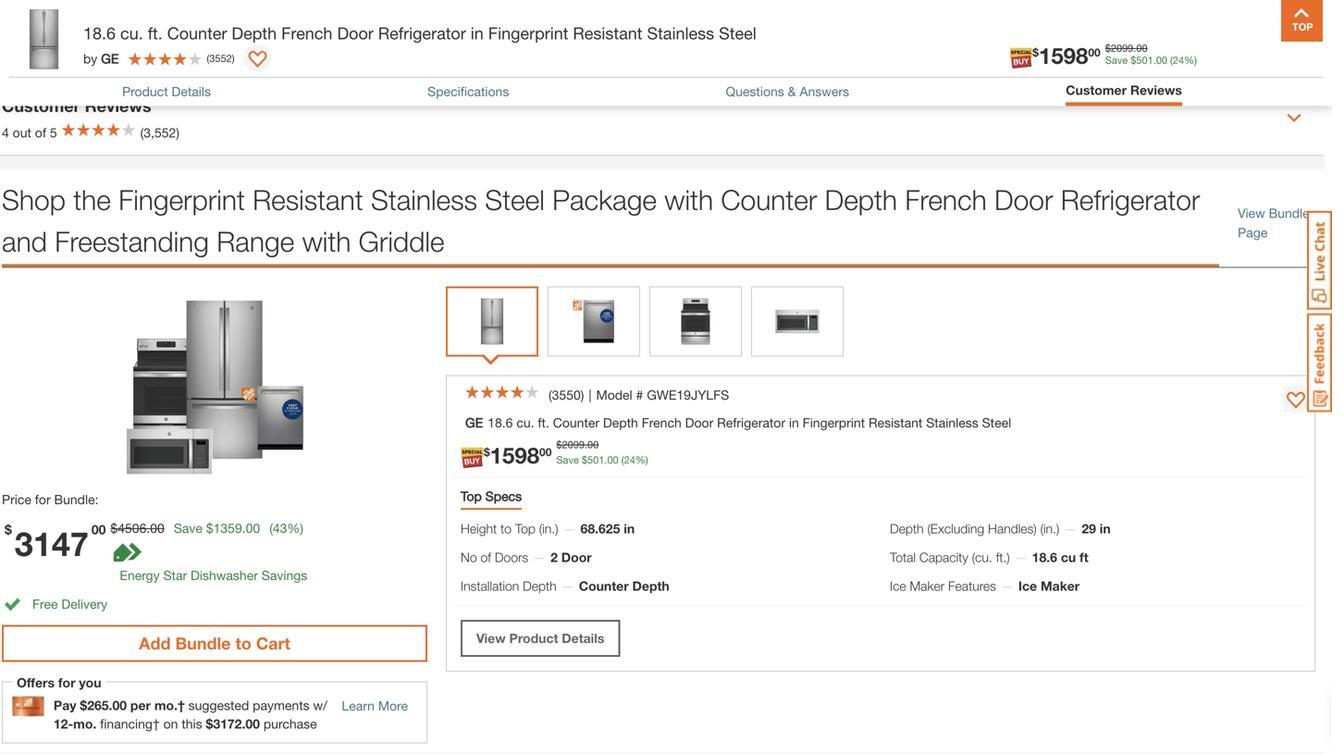 Task type: describe. For each thing, give the bounding box(es) containing it.
5
[[50, 125, 57, 140]]

) for ( 3552 )
[[232, 52, 235, 64]]

height
[[461, 521, 497, 536]]

) for ( 3550 )
[[581, 387, 584, 403]]

add bundle to cart
[[139, 633, 290, 653]]

features
[[948, 578, 996, 594]]

18.6 cu. ft. counter depth french door refrigerator in fingerprint resistant stainless steel
[[83, 23, 757, 43]]

0 vertical spatial product
[[122, 84, 168, 99]]

2 horizontal spatial steel
[[982, 415, 1011, 430]]

mo.†
[[154, 698, 185, 713]]

financing†
[[100, 716, 160, 732]]

answers for questions & answers
[[800, 84, 849, 99]]

gwe19jylfs
[[647, 387, 729, 403]]

view product details
[[476, 631, 605, 646]]

0 horizontal spatial french
[[281, 23, 333, 43]]

0 horizontal spatial ge
[[101, 51, 119, 66]]

(in.) for depth (excluding handles) (in.)
[[1040, 521, 1060, 536]]

4
[[2, 125, 9, 140]]

1 vertical spatial of
[[481, 550, 491, 565]]

1 horizontal spatial display image
[[1287, 392, 1305, 410]]

view bundle page
[[1238, 206, 1310, 240]]

1 horizontal spatial customer reviews
[[1066, 82, 1182, 98]]

offers
[[17, 675, 55, 690]]

total
[[890, 550, 916, 565]]

live chat image
[[1307, 211, 1332, 310]]

payments
[[253, 698, 310, 713]]

1 horizontal spatial french
[[642, 415, 682, 430]]

1 horizontal spatial %)
[[635, 454, 648, 466]]

0 horizontal spatial details
[[172, 84, 211, 99]]

specs
[[485, 489, 522, 504]]

0 vertical spatial stainless
[[647, 23, 714, 43]]

ge 18.6 cu. ft. counter depth french door refrigerator in fingerprint resistant stainless steel
[[465, 415, 1011, 430]]

$ 3147 00
[[5, 522, 106, 564]]

shop
[[2, 183, 66, 216]]

0 horizontal spatial customer reviews
[[2, 96, 151, 116]]

for for price
[[35, 492, 51, 507]]

1 vertical spatial questions
[[34, 49, 93, 64]]

0 vertical spatial display image
[[248, 51, 267, 69]]

installation
[[461, 578, 519, 594]]

star
[[163, 568, 187, 583]]

free delivery
[[32, 596, 107, 612]]

.00
[[109, 698, 127, 713]]

no
[[461, 550, 477, 565]]

handles)
[[988, 521, 1037, 536]]

68.625
[[581, 521, 620, 536]]

questions & answers
[[726, 84, 849, 99]]

1 vertical spatial 24
[[624, 454, 635, 466]]

savings
[[262, 568, 307, 583]]

-
[[68, 716, 73, 732]]

68.625 in
[[581, 521, 635, 536]]

griddle
[[359, 225, 445, 258]]

0 horizontal spatial reviews
[[85, 96, 151, 116]]

0 vertical spatial cu.
[[120, 23, 143, 43]]

price for bundle:
[[2, 492, 99, 507]]

dishwasher
[[191, 568, 258, 583]]

12
[[54, 716, 68, 732]]

fingerprint inside shop the fingerprint resistant stainless steel package with counter depth french door refrigerator and freestanding range with griddle
[[119, 183, 245, 216]]

specifications
[[428, 84, 509, 99]]

offers for you
[[17, 675, 101, 690]]

265
[[87, 698, 109, 713]]

0 vertical spatial resistant
[[573, 23, 643, 43]]

1 horizontal spatial to
[[501, 521, 512, 536]]

0 vertical spatial with
[[665, 183, 713, 216]]

2
[[551, 550, 558, 565]]

delivery
[[61, 596, 107, 612]]

savings tag image
[[110, 543, 145, 566]]

$ 4506.00 save $ 1359.00 ( 43 %)
[[110, 521, 304, 536]]

(3,552)
[[140, 125, 179, 140]]

bundle for to
[[175, 633, 231, 653]]

1 vertical spatial ge
[[465, 415, 483, 430]]

ft.)
[[996, 550, 1010, 565]]

0 horizontal spatial 501
[[588, 454, 605, 466]]

( 3552 )
[[207, 52, 235, 64]]

2 door
[[551, 550, 592, 565]]

learn more button
[[337, 696, 417, 716]]

capacity
[[920, 550, 969, 565]]

1 horizontal spatial reviews
[[1131, 82, 1182, 98]]

french inside shop the fingerprint resistant stainless steel package with counter depth french door refrigerator and freestanding range with griddle
[[905, 183, 987, 216]]

3552
[[209, 52, 232, 64]]

pay $ 265 .00 per mo.† suggested payments w/ 12 -mo. financing† on this $ 3172.00 purchase
[[54, 698, 327, 732]]

feedback link image
[[1307, 313, 1332, 413]]

( 3550 )
[[549, 387, 584, 403]]

out
[[13, 125, 31, 140]]

1 horizontal spatial 2099
[[1111, 42, 1134, 54]]

0 vertical spatial 24
[[1173, 54, 1184, 66]]

& for questions & answers 1041 questions
[[87, 20, 98, 40]]

1041
[[2, 49, 31, 64]]

18.6 cu ft
[[1032, 550, 1089, 565]]

#
[[636, 387, 643, 403]]

0 horizontal spatial ft.
[[148, 23, 163, 43]]

total capacity (cu. ft.)
[[890, 550, 1010, 565]]

free delivery image
[[2, 595, 23, 616]]

this
[[182, 716, 202, 732]]

| model # gwe19jylfs
[[589, 387, 729, 403]]

3147
[[15, 524, 89, 564]]

0 vertical spatial $ 1598 00
[[1033, 42, 1101, 69]]

0 horizontal spatial save
[[174, 521, 203, 536]]

1 vertical spatial $ 2099 . 00 save $ 501 . 00 ( 24 %)
[[556, 439, 648, 466]]

product details
[[122, 84, 211, 99]]

(in.) for height to top (in.)
[[539, 521, 558, 536]]

1 horizontal spatial refrigerator
[[717, 415, 785, 430]]

freestanding
[[55, 225, 209, 258]]

0 horizontal spatial $ 1598 00
[[484, 442, 552, 468]]

1 horizontal spatial cu.
[[517, 415, 534, 430]]

and
[[2, 225, 47, 258]]

2 horizontal spatial save
[[1105, 54, 1128, 66]]

0 vertical spatial fingerprint
[[488, 23, 568, 43]]

questions & answers 1041 questions
[[2, 20, 172, 64]]

top specs
[[461, 489, 522, 504]]

add bundle to cart button
[[2, 625, 427, 662]]

2 vertical spatial %)
[[287, 521, 304, 536]]

2 horizontal spatial resistant
[[869, 415, 923, 430]]

43
[[273, 521, 287, 536]]

18.6 for 18.6 cu ft
[[1032, 550, 1057, 565]]

ice for ice maker
[[1019, 578, 1037, 594]]

0 vertical spatial top
[[461, 489, 482, 504]]

1 horizontal spatial top
[[515, 521, 536, 536]]

questions for questions & answers
[[726, 84, 784, 99]]

0 vertical spatial $ 2099 . 00 save $ 501 . 00 ( 24 %)
[[1105, 42, 1197, 66]]

ice for ice maker features
[[890, 578, 906, 594]]

0 horizontal spatial 2099
[[562, 439, 585, 451]]

learn
[[342, 698, 375, 713]]

doors
[[495, 550, 528, 565]]

cart
[[256, 633, 290, 653]]

pay
[[54, 698, 76, 713]]

3550
[[552, 387, 581, 403]]

purchase
[[264, 716, 317, 732]]

door inside shop the fingerprint resistant stainless steel package with counter depth french door refrigerator and freestanding range with griddle
[[995, 183, 1053, 216]]

depth (excluding handles) (in.)
[[890, 521, 1060, 536]]



Task type: vqa. For each thing, say whether or not it's contained in the screenshot.
WOODEN FREE STANDING 6-TIER DISPLAY LITERATURE BROCHURE MAGAZINE RACK IN BLACK (2-PACK) image Seller
no



Task type: locate. For each thing, give the bounding box(es) containing it.
0 vertical spatial bundle
[[1269, 206, 1310, 221]]

2 vertical spatial 18.6
[[1032, 550, 1057, 565]]

0 horizontal spatial to
[[235, 633, 251, 653]]

18.6 for 18.6 cu. ft. counter depth french door refrigerator in fingerprint resistant stainless steel
[[83, 23, 116, 43]]

customer reviews
[[1066, 82, 1182, 98], [2, 96, 151, 116]]

answers
[[103, 20, 172, 40], [800, 84, 849, 99]]

mo.
[[73, 716, 96, 732]]

view
[[1238, 206, 1265, 221], [476, 631, 506, 646]]

0 vertical spatial details
[[172, 84, 211, 99]]

1 vertical spatial 18.6
[[488, 415, 513, 430]]

apply now image
[[12, 696, 54, 717]]

maker down capacity
[[910, 578, 945, 594]]

(
[[207, 52, 209, 64], [1170, 54, 1173, 66], [549, 387, 552, 403], [621, 454, 624, 466], [269, 521, 273, 536]]

view down installation
[[476, 631, 506, 646]]

$ inside $ 3147 00
[[5, 522, 12, 537]]

depth inside shop the fingerprint resistant stainless steel package with counter depth french door refrigerator and freestanding range with griddle
[[825, 183, 897, 216]]

resistant inside shop the fingerprint resistant stainless steel package with counter depth french door refrigerator and freestanding range with griddle
[[253, 183, 363, 216]]

1 horizontal spatial &
[[788, 84, 796, 99]]

1 vertical spatial resistant
[[253, 183, 363, 216]]

0 vertical spatial answers
[[103, 20, 172, 40]]

1 vertical spatial steel
[[485, 183, 545, 216]]

product
[[122, 84, 168, 99], [509, 631, 558, 646]]

answers for questions & answers 1041 questions
[[103, 20, 172, 40]]

energy star dishwasher savings
[[120, 568, 307, 583]]

display image
[[248, 51, 267, 69], [1287, 392, 1305, 410]]

0 vertical spatial &
[[87, 20, 98, 40]]

2 horizontal spatial %)
[[1184, 54, 1197, 66]]

steel inside shop the fingerprint resistant stainless steel package with counter depth french door refrigerator and freestanding range with griddle
[[485, 183, 545, 216]]

1 horizontal spatial stainless
[[647, 23, 714, 43]]

0 vertical spatial steel
[[719, 23, 757, 43]]

specifications button
[[428, 84, 509, 99], [428, 84, 509, 99]]

1 horizontal spatial answers
[[800, 84, 849, 99]]

0 vertical spatial view
[[1238, 206, 1265, 221]]

product down installation depth
[[509, 631, 558, 646]]

details down the counter depth
[[562, 631, 605, 646]]

1 horizontal spatial save
[[556, 454, 579, 466]]

0 horizontal spatial bundle
[[175, 633, 231, 653]]

1598
[[1039, 42, 1088, 69], [490, 442, 539, 468]]

package bundle image
[[113, 286, 316, 490]]

1 vertical spatial to
[[235, 633, 251, 653]]

0 horizontal spatial product
[[122, 84, 168, 99]]

& for questions & answers
[[788, 84, 796, 99]]

ft. up product details
[[148, 23, 163, 43]]

2 horizontal spatial french
[[905, 183, 987, 216]]

0 horizontal spatial steel
[[485, 183, 545, 216]]

.
[[1134, 42, 1137, 54], [1153, 54, 1156, 66], [585, 439, 588, 451], [605, 454, 607, 466]]

top left specs
[[461, 489, 482, 504]]

ice
[[890, 578, 906, 594], [1019, 578, 1037, 594]]

price
[[2, 492, 31, 507]]

to right height
[[501, 521, 512, 536]]

0 vertical spatial 1598
[[1039, 42, 1088, 69]]

1 horizontal spatial 24
[[1173, 54, 1184, 66]]

1 horizontal spatial ft.
[[538, 415, 549, 430]]

customer reviews button
[[1066, 82, 1182, 101], [1066, 82, 1182, 98]]

0 horizontal spatial display image
[[248, 51, 267, 69]]

cu.
[[120, 23, 143, 43], [517, 415, 534, 430]]

29
[[1082, 521, 1096, 536]]

& inside questions & answers 1041 questions
[[87, 20, 98, 40]]

0 horizontal spatial (in.)
[[539, 521, 558, 536]]

of right no
[[481, 550, 491, 565]]

1 vertical spatial &
[[788, 84, 796, 99]]

w/
[[313, 698, 327, 713]]

1 maker from the left
[[910, 578, 945, 594]]

1 horizontal spatial 501
[[1136, 54, 1153, 66]]

product image image
[[14, 9, 74, 69]]

1 horizontal spatial ice
[[1019, 578, 1037, 594]]

18.6 left 'cu'
[[1032, 550, 1057, 565]]

view up page
[[1238, 206, 1265, 221]]

0 horizontal spatial of
[[35, 125, 46, 140]]

1 vertical spatial display image
[[1287, 392, 1305, 410]]

per
[[130, 698, 151, 713]]

depth
[[232, 23, 277, 43], [825, 183, 897, 216], [603, 415, 638, 430], [890, 521, 924, 536], [523, 578, 557, 594], [632, 578, 670, 594]]

with right package
[[665, 183, 713, 216]]

1 vertical spatial 501
[[588, 454, 605, 466]]

package
[[552, 183, 657, 216]]

view product details button
[[461, 620, 620, 657]]

1 ice from the left
[[890, 578, 906, 594]]

learn more
[[342, 698, 408, 713]]

|
[[589, 387, 592, 403]]

)
[[232, 52, 235, 64], [581, 387, 584, 403]]

counter inside shop the fingerprint resistant stainless steel package with counter depth french door refrigerator and freestanding range with griddle
[[721, 183, 817, 216]]

you
[[79, 675, 101, 690]]

00 inside $ 3147 00
[[91, 522, 106, 537]]

view inside button
[[476, 631, 506, 646]]

for for offers
[[58, 675, 75, 690]]

answers inside questions & answers 1041 questions
[[103, 20, 172, 40]]

ice maker
[[1019, 578, 1080, 594]]

0 vertical spatial save
[[1105, 54, 1128, 66]]

00
[[1137, 42, 1148, 54], [1088, 46, 1101, 59], [1156, 54, 1168, 66], [588, 439, 599, 451], [539, 446, 552, 459], [607, 454, 619, 466], [91, 522, 106, 537]]

ft. down ( 3550 )
[[538, 415, 549, 430]]

stainless
[[647, 23, 714, 43], [371, 183, 477, 216], [926, 415, 979, 430]]

0 horizontal spatial refrigerator
[[378, 23, 466, 43]]

1 horizontal spatial 18.6
[[488, 415, 513, 430]]

$ 1598 00
[[1033, 42, 1101, 69], [484, 442, 552, 468]]

ge right "by"
[[101, 51, 119, 66]]

maker for ice maker features
[[910, 578, 945, 594]]

0 vertical spatial 18.6
[[83, 23, 116, 43]]

2 horizontal spatial fingerprint
[[803, 415, 865, 430]]

ft
[[1080, 550, 1089, 565]]

(in.) up 2
[[539, 521, 558, 536]]

top
[[461, 489, 482, 504], [515, 521, 536, 536]]

1359.00
[[213, 521, 260, 536]]

product up (3,552)
[[122, 84, 168, 99]]

top button
[[1281, 0, 1323, 42]]

0 vertical spatial %)
[[1184, 54, 1197, 66]]

2 horizontal spatial refrigerator
[[1061, 183, 1200, 216]]

caret image
[[1287, 111, 1302, 125]]

1 horizontal spatial maker
[[1041, 578, 1080, 594]]

1 vertical spatial view
[[476, 631, 506, 646]]

(in.) up '18.6 cu ft'
[[1040, 521, 1060, 536]]

2 maker from the left
[[1041, 578, 1080, 594]]

customer
[[1066, 82, 1127, 98], [2, 96, 80, 116]]

details
[[172, 84, 211, 99], [562, 631, 605, 646]]

0 vertical spatial ft.
[[148, 23, 163, 43]]

save
[[1105, 54, 1128, 66], [556, 454, 579, 466], [174, 521, 203, 536]]

questions for questions & answers 1041 questions
[[2, 20, 82, 40]]

for right price
[[35, 492, 51, 507]]

1 horizontal spatial steel
[[719, 23, 757, 43]]

no of doors
[[461, 550, 528, 565]]

2 (in.) from the left
[[1040, 521, 1060, 536]]

4 out of 5
[[2, 125, 57, 140]]

1 horizontal spatial customer
[[1066, 82, 1127, 98]]

0 vertical spatial 501
[[1136, 54, 1153, 66]]

0 horizontal spatial customer
[[2, 96, 80, 116]]

18.6 up by ge
[[83, 23, 116, 43]]

0 horizontal spatial 24
[[624, 454, 635, 466]]

0 horizontal spatial 1598
[[490, 442, 539, 468]]

0 horizontal spatial %)
[[287, 521, 304, 536]]

fingerprint
[[488, 23, 568, 43], [119, 183, 245, 216], [803, 415, 865, 430]]

0 horizontal spatial answers
[[103, 20, 172, 40]]

ice down total
[[890, 578, 906, 594]]

with right range
[[302, 225, 351, 258]]

add
[[139, 633, 171, 653]]

shop the fingerprint resistant stainless steel package with counter depth french door refrigerator and freestanding range with griddle
[[2, 183, 1200, 258]]

bundle inside view bundle page
[[1269, 206, 1310, 221]]

2 ice from the left
[[1019, 578, 1037, 594]]

counter depth
[[579, 578, 670, 594]]

height to top (in.)
[[461, 521, 558, 536]]

suggested
[[188, 698, 249, 713]]

by ge
[[83, 51, 119, 66]]

of left 5
[[35, 125, 46, 140]]

0 vertical spatial refrigerator
[[378, 23, 466, 43]]

1 vertical spatial 2099
[[562, 439, 585, 451]]

3172.00
[[213, 716, 260, 732]]

1 horizontal spatial with
[[665, 183, 713, 216]]

0 vertical spatial of
[[35, 125, 46, 140]]

2099
[[1111, 42, 1134, 54], [562, 439, 585, 451]]

1 vertical spatial stainless
[[371, 183, 477, 216]]

18.6 up specs
[[488, 415, 513, 430]]

1 vertical spatial )
[[581, 387, 584, 403]]

cu. up product details
[[120, 23, 143, 43]]

refrigerator inside shop the fingerprint resistant stainless steel package with counter depth french door refrigerator and freestanding range with griddle
[[1061, 183, 1200, 216]]

for
[[35, 492, 51, 507], [58, 675, 75, 690]]

1 vertical spatial ft.
[[538, 415, 549, 430]]

free
[[32, 596, 58, 612]]

more
[[378, 698, 408, 713]]

2 horizontal spatial stainless
[[926, 415, 979, 430]]

view for view bundle page
[[1238, 206, 1265, 221]]

0 horizontal spatial fingerprint
[[119, 183, 245, 216]]

view inside view bundle page
[[1238, 206, 1265, 221]]

1 horizontal spatial for
[[58, 675, 75, 690]]

1 horizontal spatial 1598
[[1039, 42, 1088, 69]]

stainless inside shop the fingerprint resistant stainless steel package with counter depth french door refrigerator and freestanding range with griddle
[[371, 183, 477, 216]]

view for view product details
[[476, 631, 506, 646]]

1 horizontal spatial )
[[581, 387, 584, 403]]

(excluding
[[927, 521, 985, 536]]

bundle inside button
[[175, 633, 231, 653]]

cu
[[1061, 550, 1076, 565]]

display image left feedback link image
[[1287, 392, 1305, 410]]

1 vertical spatial with
[[302, 225, 351, 258]]

top up doors
[[515, 521, 536, 536]]

with
[[665, 183, 713, 216], [302, 225, 351, 258]]

cu. up specs
[[517, 415, 534, 430]]

maker for ice maker
[[1041, 578, 1080, 594]]

$
[[1105, 42, 1111, 54], [1033, 46, 1039, 59], [1131, 54, 1136, 66], [556, 439, 562, 451], [484, 446, 490, 459], [582, 454, 588, 466], [110, 521, 118, 536], [206, 521, 213, 536], [5, 522, 12, 537], [80, 698, 87, 713], [206, 716, 213, 732]]

0 horizontal spatial ice
[[890, 578, 906, 594]]

page
[[1238, 225, 1268, 240]]

0 vertical spatial for
[[35, 492, 51, 507]]

to left cart
[[235, 633, 251, 653]]

ice down '18.6 cu ft'
[[1019, 578, 1037, 594]]

details inside button
[[562, 631, 605, 646]]

0 horizontal spatial top
[[461, 489, 482, 504]]

range
[[217, 225, 294, 258]]

display image right ( 3552 )
[[248, 51, 267, 69]]

details down 3552
[[172, 84, 211, 99]]

1 vertical spatial answers
[[800, 84, 849, 99]]

1 vertical spatial $ 1598 00
[[484, 442, 552, 468]]

to inside button
[[235, 633, 251, 653]]

bundle:
[[54, 492, 99, 507]]

view bundle page link
[[1238, 204, 1316, 243]]

installation depth
[[461, 578, 557, 594]]

bundle
[[1269, 206, 1310, 221], [175, 633, 231, 653]]

ice maker features
[[890, 578, 996, 594]]

4506.00
[[118, 521, 165, 536]]

resistant
[[573, 23, 643, 43], [253, 183, 363, 216], [869, 415, 923, 430]]

maker
[[910, 578, 945, 594], [1041, 578, 1080, 594]]

bundle for page
[[1269, 206, 1310, 221]]

1 vertical spatial french
[[905, 183, 987, 216]]

0 vertical spatial 2099
[[1111, 42, 1134, 54]]

1 (in.) from the left
[[539, 521, 558, 536]]

on
[[163, 716, 178, 732]]

1 horizontal spatial resistant
[[573, 23, 643, 43]]

ge up top specs
[[465, 415, 483, 430]]

ge
[[101, 51, 119, 66], [465, 415, 483, 430]]

1 horizontal spatial $ 2099 . 00 save $ 501 . 00 ( 24 %)
[[1105, 42, 1197, 66]]

product inside view product details button
[[509, 631, 558, 646]]

2 vertical spatial refrigerator
[[717, 415, 785, 430]]

(in.)
[[539, 521, 558, 536], [1040, 521, 1060, 536]]

0 vertical spatial ge
[[101, 51, 119, 66]]

2 vertical spatial fingerprint
[[803, 415, 865, 430]]

1 vertical spatial save
[[556, 454, 579, 466]]

0 vertical spatial french
[[281, 23, 333, 43]]

1 vertical spatial product
[[509, 631, 558, 646]]

1 horizontal spatial bundle
[[1269, 206, 1310, 221]]

the
[[73, 183, 111, 216]]

0 horizontal spatial cu.
[[120, 23, 143, 43]]

%)
[[1184, 54, 1197, 66], [635, 454, 648, 466], [287, 521, 304, 536]]

maker down '18.6 cu ft'
[[1041, 578, 1080, 594]]

&
[[87, 20, 98, 40], [788, 84, 796, 99]]

by
[[83, 51, 97, 66]]

for up 'pay' at the bottom
[[58, 675, 75, 690]]

0 horizontal spatial $ 2099 . 00 save $ 501 . 00 ( 24 %)
[[556, 439, 648, 466]]

to
[[501, 521, 512, 536], [235, 633, 251, 653]]

1 vertical spatial details
[[562, 631, 605, 646]]



